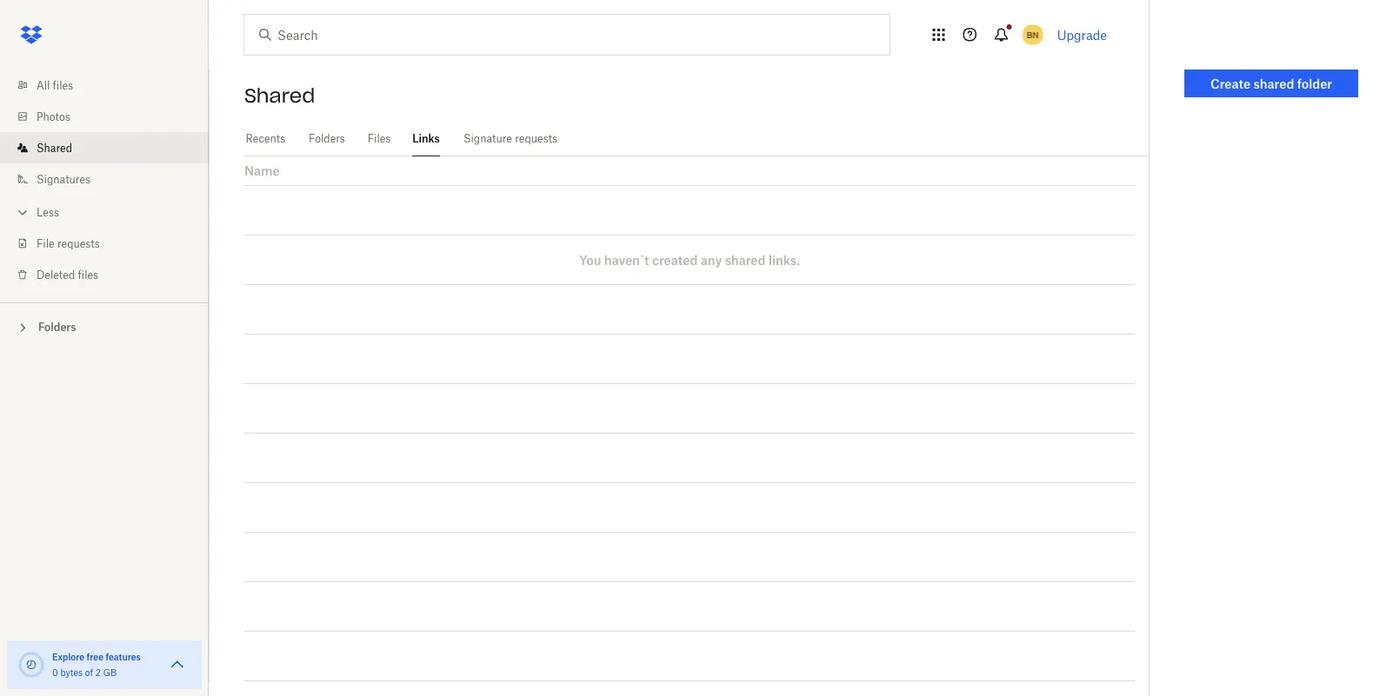 Task type: describe. For each thing, give the bounding box(es) containing it.
all
[[37, 79, 50, 92]]

2
[[95, 668, 101, 679]]

tab list containing recents
[[244, 122, 1149, 157]]

requests for signature requests
[[515, 132, 558, 145]]

files link
[[367, 122, 391, 154]]

files for deleted files
[[78, 268, 98, 281]]

links
[[413, 132, 440, 145]]

signature requests
[[464, 132, 558, 145]]

you haven`t created any shared links.
[[579, 253, 800, 268]]

shared inside button
[[1254, 76, 1295, 91]]

free
[[87, 652, 104, 663]]

of
[[85, 668, 93, 679]]

less
[[37, 206, 59, 219]]

file requests
[[37, 237, 100, 250]]

any
[[701, 253, 722, 268]]

signature
[[464, 132, 512, 145]]

Search in folder "Dropbox" text field
[[278, 25, 854, 44]]

list containing all files
[[0, 59, 209, 303]]

all files link
[[14, 70, 209, 101]]

requests for file requests
[[57, 237, 100, 250]]

you
[[579, 253, 601, 268]]

signatures link
[[14, 164, 209, 195]]

signatures
[[37, 173, 91, 186]]

bn button
[[1019, 21, 1047, 49]]

bn
[[1027, 29, 1039, 40]]

signature requests link
[[461, 122, 560, 154]]

upgrade link
[[1058, 27, 1107, 42]]

folders inside button
[[38, 321, 76, 334]]

deleted
[[37, 268, 75, 281]]

dropbox image
[[14, 17, 49, 52]]

photos
[[37, 110, 70, 123]]

quota usage element
[[17, 652, 45, 679]]

deleted files link
[[14, 259, 209, 291]]

file requests link
[[14, 228, 209, 259]]



Task type: locate. For each thing, give the bounding box(es) containing it.
folders down deleted
[[38, 321, 76, 334]]

bytes
[[60, 668, 83, 679]]

deleted files
[[37, 268, 98, 281]]

explore free features 0 bytes of 2 gb
[[52, 652, 141, 679]]

files right all
[[53, 79, 73, 92]]

shared
[[1254, 76, 1295, 91], [725, 253, 766, 268]]

created
[[652, 253, 698, 268]]

create
[[1211, 76, 1251, 91]]

file
[[37, 237, 54, 250]]

requests
[[515, 132, 558, 145], [57, 237, 100, 250]]

1 horizontal spatial shared
[[1254, 76, 1295, 91]]

shared down 'photos'
[[37, 141, 72, 154]]

requests inside tab list
[[515, 132, 558, 145]]

requests right the file
[[57, 237, 100, 250]]

recents link
[[244, 122, 287, 154]]

folders left files
[[309, 132, 345, 145]]

shared up recents link
[[244, 84, 315, 108]]

create shared folder
[[1211, 76, 1333, 91]]

requests inside list
[[57, 237, 100, 250]]

0 horizontal spatial folders
[[38, 321, 76, 334]]

gb
[[103, 668, 117, 679]]

photos link
[[14, 101, 209, 132]]

folders link
[[308, 122, 346, 154]]

shared inside list item
[[37, 141, 72, 154]]

1 horizontal spatial requests
[[515, 132, 558, 145]]

create shared folder button
[[1185, 70, 1359, 97]]

0 horizontal spatial shared
[[37, 141, 72, 154]]

shared
[[244, 84, 315, 108], [37, 141, 72, 154]]

files
[[53, 79, 73, 92], [78, 268, 98, 281]]

links link
[[412, 122, 440, 154]]

1 vertical spatial requests
[[57, 237, 100, 250]]

haven`t
[[604, 253, 649, 268]]

shared right any
[[725, 253, 766, 268]]

explore
[[52, 652, 85, 663]]

0 vertical spatial shared
[[1254, 76, 1295, 91]]

0 horizontal spatial requests
[[57, 237, 100, 250]]

0 horizontal spatial shared
[[725, 253, 766, 268]]

recents
[[246, 132, 286, 145]]

1 vertical spatial shared
[[37, 141, 72, 154]]

0 vertical spatial requests
[[515, 132, 558, 145]]

folders
[[309, 132, 345, 145], [38, 321, 76, 334]]

shared list item
[[0, 132, 209, 164]]

files for all files
[[53, 79, 73, 92]]

1 horizontal spatial shared
[[244, 84, 315, 108]]

folders inside tab list
[[309, 132, 345, 145]]

features
[[106, 652, 141, 663]]

files right deleted
[[78, 268, 98, 281]]

shared link
[[14, 132, 209, 164]]

requests right the signature at the top of page
[[515, 132, 558, 145]]

1 vertical spatial folders
[[38, 321, 76, 334]]

shared left folder
[[1254, 76, 1295, 91]]

folder
[[1298, 76, 1333, 91]]

all files
[[37, 79, 73, 92]]

files
[[368, 132, 391, 145]]

links.
[[769, 253, 800, 268]]

name
[[244, 164, 280, 178]]

0
[[52, 668, 58, 679]]

tab list
[[244, 122, 1149, 157]]

1 horizontal spatial folders
[[309, 132, 345, 145]]

0 vertical spatial shared
[[244, 84, 315, 108]]

1 vertical spatial shared
[[725, 253, 766, 268]]

upgrade
[[1058, 27, 1107, 42]]

1 horizontal spatial files
[[78, 268, 98, 281]]

0 horizontal spatial files
[[53, 79, 73, 92]]

1 vertical spatial files
[[78, 268, 98, 281]]

list
[[0, 59, 209, 303]]

less image
[[14, 204, 31, 221]]

0 vertical spatial folders
[[309, 132, 345, 145]]

folders button
[[0, 314, 209, 340]]

0 vertical spatial files
[[53, 79, 73, 92]]



Task type: vqa. For each thing, say whether or not it's contained in the screenshot.
left Folders
yes



